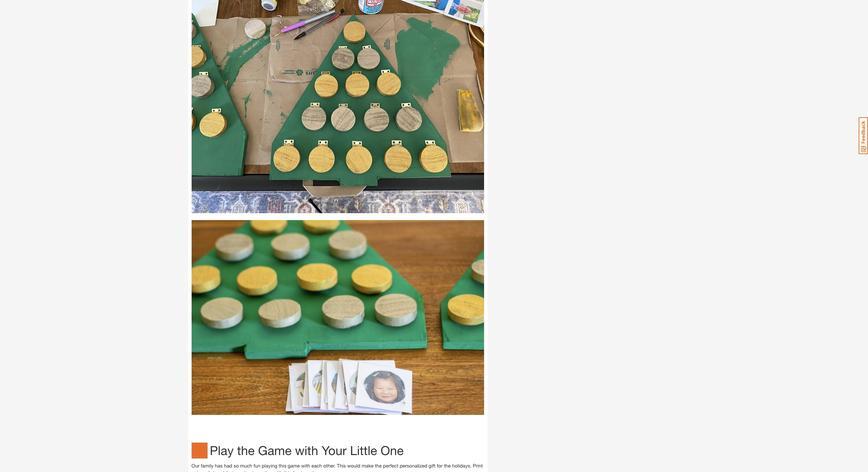 Task type: describe. For each thing, give the bounding box(es) containing it.
2 vertical spatial with
[[274, 471, 283, 473]]

each
[[312, 464, 322, 470]]

would
[[347, 464, 361, 470]]

one
[[381, 444, 404, 459]]

1 horizontal spatial fun
[[293, 471, 300, 473]]

print
[[473, 464, 483, 470]]

0 vertical spatial this
[[279, 464, 287, 470]]

1 vertical spatial this
[[284, 471, 292, 473]]

your
[[322, 444, 347, 459]]

goofy
[[200, 471, 212, 473]]

1 horizontal spatial the
[[375, 464, 382, 470]]

our
[[192, 464, 200, 470]]

has
[[215, 464, 223, 470]]

play
[[210, 444, 234, 459]]

gift
[[429, 464, 436, 470]]

feedback link image
[[859, 117, 869, 155]]

holidays.
[[452, 464, 472, 470]]

headshots
[[214, 471, 236, 473]]

playing
[[262, 464, 277, 470]]

so
[[234, 464, 239, 470]]

for
[[437, 464, 443, 470]]

this
[[337, 464, 346, 470]]

had
[[224, 464, 232, 470]]

personalized
[[400, 464, 428, 470]]



Task type: locate. For each thing, give the bounding box(es) containing it.
out
[[192, 471, 199, 473]]

with
[[295, 444, 318, 459], [301, 464, 310, 470], [274, 471, 283, 473]]

the
[[237, 444, 255, 459], [375, 464, 382, 470], [444, 464, 451, 470]]

family
[[201, 464, 214, 470]]

fun up get
[[254, 464, 261, 470]]

1 vertical spatial with
[[301, 464, 310, 470]]

play the game with your little one
[[210, 444, 404, 459]]

little
[[350, 444, 377, 459]]

with down the playing
[[274, 471, 283, 473]]

with up "board"
[[301, 464, 310, 470]]

a finished diy "who's coming home for the holidays" board game. image
[[192, 221, 484, 416]]

fun down game
[[293, 471, 300, 473]]

board
[[301, 471, 314, 473]]

the right for
[[444, 464, 451, 470]]

perfect
[[383, 464, 399, 470]]

this
[[279, 464, 287, 470], [284, 471, 292, 473]]

make
[[362, 464, 374, 470]]

game
[[258, 444, 292, 459]]

with up each
[[295, 444, 318, 459]]

game
[[288, 464, 300, 470]]

0 vertical spatial fun
[[254, 464, 261, 470]]

our family has had so much fun playing this game with each other. this would make the perfect personalized gift for the holidays. print out goofy headshots and get creative with this fun board game.
[[192, 464, 483, 473]]

a finished and painted cardboard wooden board game. image
[[192, 0, 484, 214]]

much
[[240, 464, 252, 470]]

0 horizontal spatial fun
[[254, 464, 261, 470]]

other.
[[324, 464, 336, 470]]

2 horizontal spatial the
[[444, 464, 451, 470]]

fun
[[254, 464, 261, 470], [293, 471, 300, 473]]

the right make
[[375, 464, 382, 470]]

get
[[247, 471, 254, 473]]

and
[[238, 471, 246, 473]]

0 horizontal spatial the
[[237, 444, 255, 459]]

this left game
[[279, 464, 287, 470]]

the up much
[[237, 444, 255, 459]]

this down game
[[284, 471, 292, 473]]

0 vertical spatial with
[[295, 444, 318, 459]]

creative
[[255, 471, 272, 473]]

1 vertical spatial fun
[[293, 471, 300, 473]]

game.
[[315, 471, 329, 473]]



Task type: vqa. For each thing, say whether or not it's contained in the screenshot.
the top 69
no



